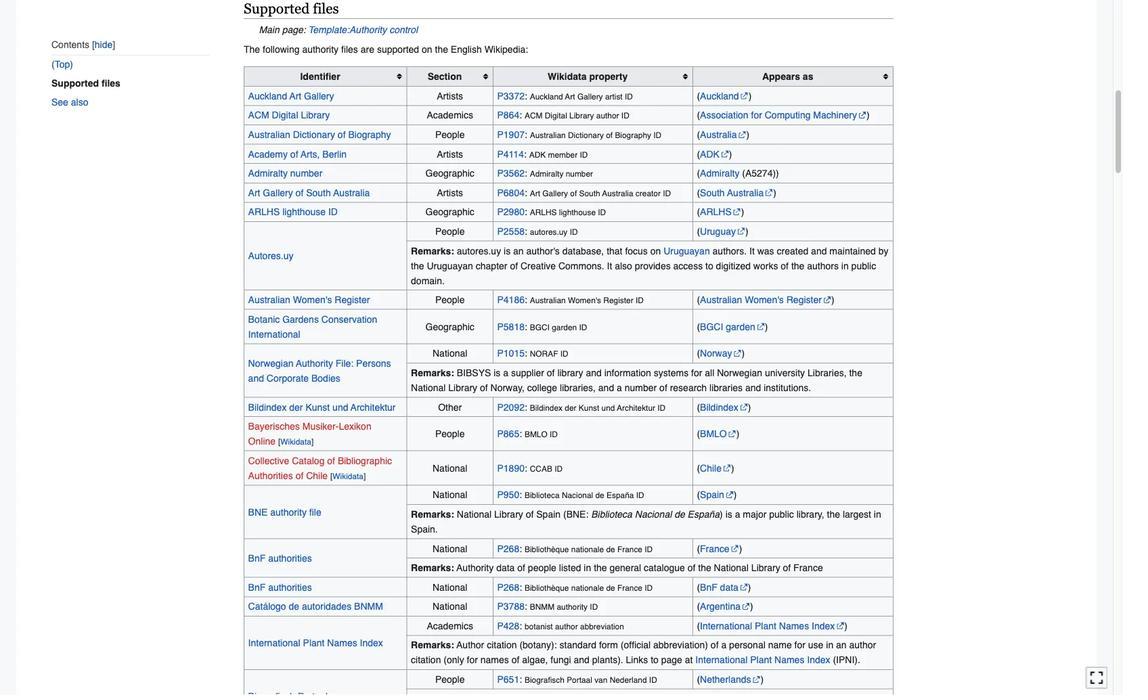 Task type: locate. For each thing, give the bounding box(es) containing it.
(top)
[[51, 59, 73, 70]]

gallery inside p6804 : art gallery of south australia creator id
[[542, 189, 568, 198]]

and inside authors. it was created and maintained by the uruguayan chapter of creative commons. it also provides access to digitized works of the authors in public domain.
[[811, 245, 827, 256]]

bgci
[[700, 321, 723, 332], [530, 323, 550, 332]]

id inside p5818 : bgci garden id
[[579, 323, 587, 332]]

1 horizontal spatial [ wikidata ]
[[330, 472, 366, 481]]

control
[[389, 25, 418, 35]]

0 vertical spatial international plant names index
[[700, 621, 835, 631]]

international plant names index link
[[700, 621, 844, 631], [248, 638, 383, 649], [696, 655, 830, 666]]

bgci inside p5818 : bgci garden id
[[530, 323, 550, 332]]

uruguayan up the access
[[664, 245, 710, 256]]

1 p268 from the top
[[497, 543, 519, 554]]

property
[[589, 71, 628, 82]]

p268 for france
[[497, 543, 519, 554]]

1 horizontal spatial wikidata link
[[333, 472, 364, 481]]

international up netherlands
[[696, 655, 748, 666]]

and inside norwegian authority file: persons and corporate bodies
[[248, 373, 264, 383]]

register down authors
[[787, 294, 822, 305]]

people for p651
[[435, 674, 465, 685]]

p651
[[497, 674, 519, 685]]

0 horizontal spatial adk
[[529, 150, 546, 159]]

5 remarks: from the top
[[411, 640, 454, 651]]

1 vertical spatial bnf authorities link
[[248, 582, 312, 593]]

gallery down wikidata property in the top of the page
[[577, 92, 603, 101]]

1 artists from the top
[[437, 90, 463, 101]]

p3372 : auckland art gallery artist id
[[497, 90, 633, 101]]

files inside supported files link
[[101, 78, 120, 89]]

number
[[290, 168, 322, 179], [566, 170, 593, 178], [625, 382, 657, 393]]

index for middle international plant names index link
[[360, 638, 383, 649]]

2 bnf authorities link from the top
[[248, 582, 312, 593]]

0 vertical spatial also
[[71, 97, 88, 108]]

australian up the botanic
[[248, 294, 290, 305]]

people down (only
[[435, 674, 465, 685]]

1 vertical spatial bnf authorities
[[248, 582, 312, 593]]

academics for p428
[[427, 621, 473, 631]]

australia down admiralty a5274
[[727, 187, 764, 198]]

in inside author citation (botany): standard form (official abbreviation) of a personal name for use in an author citation (only for names of algae, fungi and plants). links to page at
[[826, 640, 834, 651]]

authorities down bne authority file
[[268, 553, 312, 564]]

p6804
[[497, 187, 525, 198]]

australian women's register link up gardens at the top left of the page
[[248, 294, 370, 305]]

p268 link up p3788
[[497, 582, 519, 593]]

autores.uy up author's
[[530, 228, 568, 236]]

register down authors. it was created and maintained by the uruguayan chapter of creative commons. it also provides access to digitized works of the authors in public domain.
[[603, 296, 633, 305]]

kunst
[[306, 402, 330, 413], [579, 403, 599, 412]]

1 remarks: from the top
[[411, 245, 454, 256]]

plant down personal
[[750, 655, 772, 666]]

2 geographic from the top
[[426, 207, 475, 217]]

1 horizontal spatial garden
[[726, 321, 755, 332]]

3 people from the top
[[435, 294, 465, 305]]

admiralty for admiralty a5274
[[700, 168, 740, 179]]

id down catalogue
[[645, 584, 653, 592]]

2 p268 from the top
[[497, 582, 519, 593]]

auckland up acm digital library in the left of the page
[[248, 90, 287, 101]]

1 horizontal spatial chile
[[700, 463, 722, 474]]

libraries
[[710, 382, 743, 393]]

is inside the bibsys is a supplier of library and information systems for all norwegian university libraries, the national library of norway, college libraries, and a number of research libraries and institutions.
[[494, 367, 501, 378]]

bildindex der kunst und architektur
[[248, 402, 396, 413]]

garden up norway link on the bottom
[[726, 321, 755, 332]]

creative
[[521, 260, 556, 271]]

art inside p6804 : art gallery of south australia creator id
[[530, 189, 540, 198]]

id right ccab
[[555, 464, 563, 473]]

note containing main page:
[[244, 22, 894, 37]]

2 vertical spatial international plant names index link
[[696, 655, 830, 666]]

authority inside norwegian authority file: persons and corporate bodies
[[296, 358, 333, 369]]

0 vertical spatial p268
[[497, 543, 519, 554]]

1 horizontal spatial number
[[566, 170, 593, 178]]

is for bibsys is a supplier of library and information systems for all norwegian university libraries, the national library of norway, college libraries, and a number of research libraries and institutions.
[[494, 367, 501, 378]]

international plant names index for international plant names index link to the top
[[700, 621, 835, 631]]

1 horizontal spatial nacional
[[635, 509, 672, 520]]

online
[[248, 436, 276, 447]]

people
[[435, 129, 465, 140], [435, 226, 465, 237], [435, 294, 465, 305], [435, 428, 465, 439], [435, 674, 465, 685]]

australian
[[248, 129, 290, 140], [530, 131, 566, 140], [248, 294, 290, 305], [700, 294, 742, 305], [530, 296, 566, 305]]

the left the general
[[594, 563, 607, 573]]

p3372
[[497, 90, 525, 101]]

1 horizontal spatial auckland
[[530, 92, 563, 101]]

academy of arts, berlin link
[[248, 149, 347, 159]]

p1015 link
[[497, 348, 525, 359]]

chile link
[[700, 463, 731, 474]]

author down artist
[[596, 111, 619, 120]]

author inside author citation (botany): standard form (official abbreviation) of a personal name for use in an author citation (only for names of algae, fungi and plants). links to page at
[[849, 640, 876, 651]]

1 horizontal spatial und
[[602, 403, 615, 412]]

0 horizontal spatial is
[[494, 367, 501, 378]]

files up the see also link at the top left of page
[[101, 78, 120, 89]]

auckland for auckland art gallery
[[248, 90, 287, 101]]

2 p268 : bibliothèque nationale de france id from the top
[[497, 582, 653, 593]]

the inside ) is a major public library, the largest in spain.
[[827, 509, 840, 520]]

2 artists from the top
[[437, 149, 463, 159]]

p268 : bibliothèque nationale de france id for france
[[497, 543, 653, 554]]

public right major
[[769, 509, 794, 520]]

1 vertical spatial bibliothèque
[[525, 584, 569, 592]]

1 geographic from the top
[[426, 168, 475, 179]]

1 horizontal spatial bnmm
[[530, 603, 555, 612]]

architektur inside the p2092 : bildindex der kunst und architektur id
[[617, 403, 655, 412]]

bnf data link
[[700, 582, 748, 593]]

: for auckland
[[525, 90, 527, 101]]

art gallery of south australia
[[248, 187, 370, 198]]

autores.uy inside "p2558 : autores.uy id"
[[530, 228, 568, 236]]

)
[[720, 509, 723, 520]]

2 australian women's register from the left
[[700, 294, 822, 305]]

[ wikidata ]
[[278, 438, 314, 446], [330, 472, 366, 481]]

arlhs
[[248, 207, 280, 217], [700, 207, 732, 217], [530, 208, 557, 217]]

id inside p864 : acm digital library author id
[[621, 111, 629, 120]]

de up remarks: national library of spain (bne: biblioteca nacional de españa
[[595, 491, 604, 500]]

p1890 : ccab id
[[497, 463, 563, 474]]

0 horizontal spatial [ wikidata ]
[[278, 438, 314, 446]]

acm digital library link
[[248, 110, 330, 121]]

0 vertical spatial ]
[[311, 438, 314, 446]]

2 horizontal spatial women's
[[745, 294, 784, 305]]

1 vertical spatial to
[[651, 655, 659, 666]]

botanic gardens conservation international
[[248, 314, 377, 340]]

auckland for the "auckland" link
[[700, 90, 739, 101]]

] for of
[[364, 472, 366, 481]]

2 vertical spatial wikidata
[[333, 472, 364, 481]]

for
[[751, 110, 762, 121], [691, 367, 702, 378], [795, 640, 806, 651], [467, 655, 478, 666]]

digital inside p864 : acm digital library author id
[[545, 111, 567, 120]]

in right use
[[826, 640, 834, 651]]

chapter
[[476, 260, 507, 271]]

international plant names index up name
[[700, 621, 835, 631]]

arlhs for arlhs lighthouse id
[[248, 207, 280, 217]]

bmlo
[[700, 428, 727, 439], [525, 430, 548, 439]]

south up p2980 : arlhs lighthouse id
[[579, 189, 600, 198]]

bnf authorities link for france
[[248, 553, 312, 564]]

library inside p864 : acm digital library author id
[[569, 111, 594, 120]]

chile up spain link at the right bottom of the page
[[700, 463, 722, 474]]

1 vertical spatial plant
[[303, 638, 325, 649]]

0 vertical spatial p268 : bibliothèque nationale de france id
[[497, 543, 653, 554]]

digitized
[[716, 260, 751, 271]]

0 horizontal spatial on
[[422, 44, 432, 55]]

number inside the p3562 : admiralty number
[[566, 170, 593, 178]]

also down that
[[615, 260, 632, 271]]

wikidata link for online
[[280, 438, 311, 446]]

australian women's register link down works at right top
[[700, 294, 831, 305]]

id inside p2980 : arlhs lighthouse id
[[598, 208, 606, 217]]

artists down section at the top
[[437, 90, 463, 101]]

[ for bibliographic
[[330, 472, 333, 481]]

2 authorities from the top
[[268, 582, 312, 593]]

1 bibliothèque from the top
[[525, 545, 569, 554]]

nacional up "(bne:"
[[562, 491, 593, 500]]

1 bnf authorities from the top
[[248, 553, 312, 564]]

id inside p651 : biografisch portaal van nederland id
[[649, 676, 657, 685]]

section
[[428, 71, 462, 82]]

all
[[705, 367, 714, 378]]

2 academics from the top
[[427, 621, 473, 631]]

dictionary up member
[[568, 131, 604, 140]]

norway,
[[491, 382, 525, 393]]

library inside the bibsys is a supplier of library and information systems for all norwegian university libraries, the national library of norway, college libraries, and a number of research libraries and institutions.
[[448, 382, 477, 393]]

0 horizontal spatial an
[[513, 245, 524, 256]]

1 australian women's register from the left
[[248, 294, 370, 305]]

0 vertical spatial artists
[[437, 90, 463, 101]]

artists for p4114
[[437, 149, 463, 159]]

der
[[289, 402, 303, 413], [565, 403, 577, 412]]

2 people from the top
[[435, 226, 465, 237]]

1 horizontal spatial architektur
[[617, 403, 655, 412]]

bnf authorities link up 'catálogo'
[[248, 582, 312, 593]]

0 horizontal spatial garden
[[552, 323, 577, 332]]

1 p268 link from the top
[[497, 543, 519, 554]]

0 horizontal spatial files
[[101, 78, 120, 89]]

authors
[[807, 260, 839, 271]]

admiralty down adk link
[[700, 168, 740, 179]]

supported
[[244, 0, 310, 16], [51, 78, 99, 89]]

2 horizontal spatial arlhs
[[700, 207, 732, 217]]

index down catálogo de autoridades bnmm
[[360, 638, 383, 649]]

p268 : bibliothèque nationale de france id up listed
[[497, 543, 653, 554]]

0 vertical spatial biblioteca
[[525, 491, 560, 500]]

academics for p864
[[427, 110, 473, 121]]

national for chile
[[433, 463, 467, 474]]

algae,
[[522, 655, 548, 666]]

kunst inside the p2092 : bildindex der kunst und architektur id
[[579, 403, 599, 412]]

authorities for bnf data
[[268, 582, 312, 593]]

1 vertical spatial spain
[[536, 509, 561, 520]]

1 australian women's register link from the left
[[248, 294, 370, 305]]

international plant names index link down catálogo de autoridades bnmm
[[248, 638, 383, 649]]

: for uruguay
[[525, 226, 527, 237]]

lighthouse inside p2980 : arlhs lighthouse id
[[559, 208, 596, 217]]

1 p268 : bibliothèque nationale de france id from the top
[[497, 543, 653, 554]]

0 horizontal spatial to
[[651, 655, 659, 666]]

author
[[457, 640, 484, 651]]

id inside p4186 : australian women's register id
[[636, 296, 644, 305]]

geographic left p2980 'link'
[[426, 207, 475, 217]]

2 horizontal spatial number
[[625, 382, 657, 393]]

standard
[[560, 640, 596, 651]]

artists for p6804
[[437, 187, 463, 198]]

bildindex for bildindex der kunst und architektur
[[248, 402, 287, 413]]

nationale up listed
[[571, 545, 604, 554]]

1 horizontal spatial lighthouse
[[559, 208, 596, 217]]

for left all
[[691, 367, 702, 378]]

public inside ) is a major public library, the largest in spain.
[[769, 509, 794, 520]]

author inside p864 : acm digital library author id
[[596, 111, 619, 120]]

library up p1907 : australian dictionary of biography id
[[569, 111, 594, 120]]

biography inside p1907 : australian dictionary of biography id
[[615, 131, 651, 140]]

0 horizontal spatial bmlo
[[525, 430, 548, 439]]

international down 'catálogo'
[[248, 638, 300, 649]]

bnf data
[[700, 582, 739, 593]]

1 horizontal spatial bmlo
[[700, 428, 727, 439]]

international down the botanic
[[248, 329, 300, 340]]

id right creator
[[663, 189, 671, 198]]

2 vertical spatial artists
[[437, 187, 463, 198]]

architektur up 'lexikon'
[[351, 402, 396, 413]]

national for norway
[[433, 348, 467, 359]]

hide
[[95, 39, 113, 50]]

id inside p1015 : noraf id
[[560, 350, 568, 359]]

0 horizontal spatial wikidata
[[280, 438, 311, 446]]

0 horizontal spatial [
[[278, 438, 280, 446]]

p3788 link
[[497, 601, 525, 612]]

2 bnf authorities from the top
[[248, 582, 312, 593]]

arlhs for arlhs link
[[700, 207, 732, 217]]

nationale down listed
[[571, 584, 604, 592]]

1 horizontal spatial [
[[330, 472, 333, 481]]

1 vertical spatial wikidata link
[[333, 472, 364, 481]]

: for adk
[[524, 149, 527, 159]]

de for bnf data
[[606, 584, 615, 592]]

0 horizontal spatial public
[[769, 509, 794, 520]]

citation left (only
[[411, 655, 441, 666]]

remarks: up other
[[411, 367, 454, 378]]

south inside p6804 : art gallery of south australia creator id
[[579, 189, 600, 198]]

[ wikidata ] for online
[[278, 438, 314, 446]]

author up standard
[[555, 622, 578, 631]]

1 vertical spatial nationale
[[571, 584, 604, 592]]

id up database,
[[570, 228, 578, 236]]

0 vertical spatial geographic
[[426, 168, 475, 179]]

id inside the p2092 : bildindex der kunst und architektur id
[[658, 403, 666, 412]]

artists left p4114 link
[[437, 149, 463, 159]]

1 horizontal spatial australian women's register
[[700, 294, 822, 305]]

people down domain.
[[435, 294, 465, 305]]

id
[[625, 92, 633, 101], [621, 111, 629, 120], [654, 131, 662, 140], [580, 150, 588, 159], [663, 189, 671, 198], [328, 207, 338, 217], [598, 208, 606, 217], [570, 228, 578, 236], [636, 296, 644, 305], [579, 323, 587, 332], [560, 350, 568, 359], [658, 403, 666, 412], [550, 430, 558, 439], [555, 464, 563, 473], [636, 491, 644, 500], [645, 545, 653, 554], [645, 584, 653, 592], [590, 603, 598, 612], [649, 676, 657, 685]]

bnf authorities link down bne authority file link
[[248, 553, 312, 564]]

: for association for computing machinery
[[519, 110, 522, 121]]

id inside p865 : bmlo id
[[550, 430, 558, 439]]

berlin
[[322, 149, 347, 159]]

0 horizontal spatial supported files
[[51, 78, 120, 89]]

2 nationale from the top
[[571, 584, 604, 592]]

a5274
[[745, 168, 773, 179]]

a left personal
[[721, 640, 727, 651]]

persons
[[356, 358, 391, 369]]

norwegian inside the bibsys is a supplier of library and information systems for all norwegian university libraries, the national library of norway, college libraries, and a number of research libraries and institutions.
[[717, 367, 762, 378]]

chile inside collective catalog of bibliographic authorities of chile
[[306, 470, 328, 481]]

2 p268 link from the top
[[497, 582, 519, 593]]

it down that
[[607, 260, 612, 271]]

of inside p1907 : australian dictionary of biography id
[[606, 131, 613, 140]]

5 people from the top
[[435, 674, 465, 685]]

number up p6804 : art gallery of south australia creator id
[[566, 170, 593, 178]]

south australia
[[700, 187, 764, 198]]

authority down "main page: template:authority control"
[[302, 44, 339, 55]]

and down standard
[[574, 655, 590, 666]]

authority
[[296, 358, 333, 369], [457, 563, 494, 573]]

dictionary inside p1907 : australian dictionary of biography id
[[568, 131, 604, 140]]

p3788 : bnmm authority id
[[497, 601, 598, 612]]

1 vertical spatial p268 : bibliothèque nationale de france id
[[497, 582, 653, 593]]

bmlo link
[[700, 428, 736, 439]]

bibliothèque
[[525, 545, 569, 554], [525, 584, 569, 592]]

0 vertical spatial an
[[513, 245, 524, 256]]

0 horizontal spatial register
[[335, 294, 370, 305]]

4 people from the top
[[435, 428, 465, 439]]

3 remarks: from the top
[[411, 509, 454, 520]]

0 horizontal spatial bgci
[[530, 323, 550, 332]]

1 horizontal spatial kunst
[[579, 403, 599, 412]]

libraries,
[[560, 382, 596, 393]]

: for spain
[[519, 490, 522, 500]]

author's
[[526, 245, 560, 256]]

public inside authors. it was created and maintained by the uruguayan chapter of creative commons. it also provides access to digitized works of the authors in public domain.
[[851, 260, 876, 271]]

id down systems
[[658, 403, 666, 412]]

bnf authorities link for bnf data
[[248, 582, 312, 593]]

plant down catálogo de autoridades bnmm
[[303, 638, 325, 649]]

0 vertical spatial is
[[504, 245, 511, 256]]

people for p2558
[[435, 226, 465, 237]]

number inside the bibsys is a supplier of library and information systems for all norwegian university libraries, the national library of norway, college libraries, and a number of research libraries and institutions.
[[625, 382, 657, 393]]

id up library
[[560, 350, 568, 359]]

p651 : biografisch portaal van nederland id
[[497, 674, 657, 685]]

bildindex for bildindex link
[[700, 402, 739, 413]]

index for international plant names index link to the top
[[812, 621, 835, 631]]

1 horizontal spatial spain
[[700, 490, 724, 500]]

australian women's register
[[248, 294, 370, 305], [700, 294, 822, 305]]

wikidata link up catalog
[[280, 438, 311, 446]]

national for bnf data
[[433, 582, 467, 593]]

0 vertical spatial nationale
[[571, 545, 604, 554]]

1 horizontal spatial supported
[[244, 0, 310, 16]]

citation up names
[[487, 640, 517, 651]]

international inside botanic gardens conservation international
[[248, 329, 300, 340]]

the
[[435, 44, 448, 55], [411, 260, 424, 271], [791, 260, 805, 271], [849, 367, 862, 378], [827, 509, 840, 520], [594, 563, 607, 573], [698, 563, 711, 573]]

arlhs inside p2980 : arlhs lighthouse id
[[530, 208, 557, 217]]

[ wikidata ] up catalog
[[278, 438, 314, 446]]

1 horizontal spatial autores.uy
[[530, 228, 568, 236]]

0 vertical spatial authority
[[302, 44, 339, 55]]

abbreviation)
[[653, 640, 708, 651]]

1 authorities from the top
[[268, 553, 312, 564]]

0 vertical spatial supported files
[[244, 0, 339, 16]]

1 horizontal spatial to
[[705, 260, 713, 271]]

3 geographic from the top
[[426, 321, 475, 332]]

1 vertical spatial wikidata
[[280, 438, 311, 446]]

0 horizontal spatial number
[[290, 168, 322, 179]]

[ for online
[[278, 438, 280, 446]]

españa
[[607, 491, 634, 500], [688, 509, 720, 520]]

1 vertical spatial p268
[[497, 582, 519, 593]]

nationale for bnf data
[[571, 584, 604, 592]]

the following authority files are supported on the english wikipedia:
[[244, 44, 528, 55]]

wikidata property
[[548, 71, 628, 82]]

australian women's register up gardens at the top left of the page
[[248, 294, 370, 305]]

arlhs down admiralty number link
[[248, 207, 280, 217]]

chile
[[700, 463, 722, 474], [306, 470, 328, 481]]

1 nationale from the top
[[571, 545, 604, 554]]

name
[[768, 640, 792, 651]]

1 vertical spatial public
[[769, 509, 794, 520]]

garden inside p5818 : bgci garden id
[[552, 323, 577, 332]]

libraries,
[[808, 367, 847, 378]]

1 horizontal spatial digital
[[545, 111, 567, 120]]

wikidata link for bibliographic
[[333, 472, 364, 481]]

0 vertical spatial supported
[[244, 0, 310, 16]]

spain
[[700, 490, 724, 500], [536, 509, 561, 520]]

admiralty down academy
[[248, 168, 288, 179]]

personal
[[729, 640, 766, 651]]

appears as
[[762, 71, 813, 82]]

1 academics from the top
[[427, 110, 473, 121]]

spain left "(bne:"
[[536, 509, 561, 520]]

bnmm inside the p3788 : bnmm authority id
[[530, 603, 555, 612]]

australian up p4114 : adk member id
[[530, 131, 566, 140]]

people down section at the top
[[435, 129, 465, 140]]

id down p4186 : australian women's register id
[[579, 323, 587, 332]]

dictionary up arts, at top
[[293, 129, 335, 140]]

authorities up 'catálogo'
[[268, 582, 312, 593]]

wikidata up the p3372 : auckland art gallery artist id
[[548, 71, 587, 82]]

geographic for p2980
[[426, 207, 475, 217]]

women's down commons.
[[568, 296, 601, 305]]

australian up the bgci garden
[[700, 294, 742, 305]]

id down p6804 : art gallery of south australia creator id
[[598, 208, 606, 217]]

authors.
[[713, 245, 747, 256]]

0 vertical spatial authorities
[[268, 553, 312, 564]]

is inside ) is a major public library, the largest in spain.
[[726, 509, 732, 520]]

p4186 link
[[497, 294, 525, 305]]

australian inside p4186 : australian women's register id
[[530, 296, 566, 305]]

national
[[433, 348, 467, 359], [411, 382, 446, 393], [433, 463, 467, 474], [433, 490, 467, 500], [457, 509, 492, 520], [433, 543, 467, 554], [714, 563, 749, 573], [433, 582, 467, 593], [433, 601, 467, 612]]

0 horizontal spatial dictionary
[[293, 129, 335, 140]]

0 vertical spatial citation
[[487, 640, 517, 651]]

2 bibliothèque from the top
[[525, 584, 569, 592]]

and up authors
[[811, 245, 827, 256]]

admiralty inside the p3562 : admiralty number
[[530, 170, 564, 178]]

architektur down the bibsys is a supplier of library and information systems for all norwegian university libraries, the national library of norway, college libraries, and a number of research libraries and institutions.
[[617, 403, 655, 412]]

1 vertical spatial is
[[494, 367, 501, 378]]

the down created
[[791, 260, 805, 271]]

australian women's register down works at right top
[[700, 294, 822, 305]]

a up norway,
[[503, 367, 508, 378]]

1 people from the top
[[435, 129, 465, 140]]

de up remarks: authority data of people listed in the general catalogue of the national library of france
[[606, 545, 615, 554]]

4 remarks: from the top
[[411, 563, 454, 573]]

autores.uy
[[530, 228, 568, 236], [457, 245, 501, 256]]

note
[[244, 22, 894, 37]]

biography
[[348, 129, 391, 140], [615, 131, 651, 140]]

the inside the bibsys is a supplier of library and information systems for all norwegian university libraries, the national library of norway, college libraries, and a number of research libraries and institutions.
[[849, 367, 862, 378]]

plant up name
[[755, 621, 776, 631]]

p268
[[497, 543, 519, 554], [497, 582, 519, 593]]

id up ) is a major public library, the largest in spain.
[[636, 491, 644, 500]]

3 artists from the top
[[437, 187, 463, 198]]

0 horizontal spatial australian women's register link
[[248, 294, 370, 305]]

artists
[[437, 90, 463, 101], [437, 149, 463, 159], [437, 187, 463, 198]]

1 horizontal spatial admiralty
[[530, 170, 564, 178]]

0 vertical spatial wikidata
[[548, 71, 587, 82]]

0 horizontal spatial bildindex
[[248, 402, 287, 413]]

bnmm right autoridades
[[354, 601, 383, 612]]

acm digital library
[[248, 110, 330, 121]]

1 bnf authorities link from the top
[[248, 553, 312, 564]]

p268 link
[[497, 543, 519, 554], [497, 582, 519, 593]]

1 vertical spatial geographic
[[426, 207, 475, 217]]

1 horizontal spatial acm
[[525, 111, 543, 120]]

biblioteca inside the p950 : biblioteca nacional de españa id
[[525, 491, 560, 500]]

garden
[[726, 321, 755, 332], [552, 323, 577, 332]]

id inside the p3788 : bnmm authority id
[[590, 603, 598, 612]]

argentina link
[[700, 601, 750, 612]]

p428 : botanist author abbreviation
[[497, 621, 624, 631]]

de inside the p950 : biblioteca nacional de españa id
[[595, 491, 604, 500]]

1 vertical spatial author
[[555, 622, 578, 631]]

) is a major public library, the largest in spain.
[[411, 509, 881, 535]]

australia inside p6804 : art gallery of south australia creator id
[[602, 189, 633, 198]]

register up the conservation
[[335, 294, 370, 305]]

bnmm up botanist
[[530, 603, 555, 612]]

uruguayan up domain.
[[427, 260, 473, 271]]

1 horizontal spatial wikidata
[[333, 472, 364, 481]]

1 vertical spatial also
[[615, 260, 632, 271]]

0 horizontal spatial supported
[[51, 78, 99, 89]]

der up bayerisches
[[289, 402, 303, 413]]

1 horizontal spatial data
[[720, 582, 739, 593]]

national inside the bibsys is a supplier of library and information systems for all norwegian university libraries, the national library of norway, college libraries, and a number of research libraries and institutions.
[[411, 382, 446, 393]]

south australia link
[[700, 187, 773, 198]]

data up argentina "link" on the bottom right of page
[[720, 582, 739, 593]]

0 vertical spatial bibliothèque
[[525, 545, 569, 554]]

0 vertical spatial autores.uy
[[530, 228, 568, 236]]

id down authors. it was created and maintained by the uruguayan chapter of creative commons. it also provides access to digitized works of the authors in public domain.
[[636, 296, 644, 305]]

p651 link
[[497, 674, 519, 685]]

bgci up p1015 : noraf id
[[530, 323, 550, 332]]

lexikon
[[339, 421, 371, 432]]

authority for norwegian
[[296, 358, 333, 369]]

1 vertical spatial data
[[720, 582, 739, 593]]

0 horizontal spatial chile
[[306, 470, 328, 481]]

auckland inside the p3372 : auckland art gallery artist id
[[530, 92, 563, 101]]

an inside author citation (botany): standard form (official abbreviation) of a personal name for use in an author citation (only for names of algae, fungi and plants). links to page at
[[836, 640, 847, 651]]

also inside authors. it was created and maintained by the uruguayan chapter of creative commons. it also provides access to digitized works of the authors in public domain.
[[615, 260, 632, 271]]

1 horizontal spatial dictionary
[[568, 131, 604, 140]]



Task type: vqa. For each thing, say whether or not it's contained in the screenshot.


Task type: describe. For each thing, give the bounding box(es) containing it.
gallery down identifier
[[304, 90, 334, 101]]

bgci garden
[[700, 321, 755, 332]]

corporate
[[267, 373, 309, 383]]

1 vertical spatial names
[[327, 638, 357, 649]]

bnf for france
[[248, 553, 266, 564]]

association for computing machinery
[[700, 110, 857, 121]]

international plant names index for middle international plant names index link
[[248, 638, 383, 649]]

bodies
[[311, 373, 340, 383]]

women's inside p4186 : australian women's register id
[[568, 296, 601, 305]]

id inside "p2558 : autores.uy id"
[[570, 228, 578, 236]]

nationale for france
[[571, 545, 604, 554]]

1 vertical spatial supported
[[51, 78, 99, 89]]

p2980 link
[[497, 207, 525, 217]]

netherlands link
[[700, 674, 761, 685]]

p3788
[[497, 601, 525, 612]]

in inside authors. it was created and maintained by the uruguayan chapter of creative commons. it also provides access to digitized works of the authors in public domain.
[[841, 260, 849, 271]]

1 vertical spatial nacional
[[635, 509, 672, 520]]

0 vertical spatial plant
[[755, 621, 776, 631]]

in inside ) is a major public library, the largest in spain.
[[874, 509, 881, 520]]

france down library,
[[794, 563, 823, 573]]

id inside p4114 : adk member id
[[580, 150, 588, 159]]

0 horizontal spatial lighthouse
[[282, 207, 326, 217]]

library down major
[[751, 563, 780, 573]]

remarks: for autores.uy
[[411, 245, 454, 256]]

for inside the bibsys is a supplier of library and information systems for all norwegian university libraries, the national library of norway, college libraries, and a number of research libraries and institutions.
[[691, 367, 702, 378]]

works
[[753, 260, 778, 271]]

und inside the p2092 : bildindex der kunst und architektur id
[[602, 403, 615, 412]]

geographic for p5818
[[426, 321, 475, 332]]

use
[[808, 640, 824, 651]]

0 horizontal spatial digital
[[272, 110, 298, 121]]

systems
[[654, 367, 689, 378]]

botanic
[[248, 314, 280, 325]]

p2092
[[497, 402, 525, 413]]

france down )
[[700, 543, 730, 554]]

: for arlhs
[[525, 207, 527, 217]]

: for netherlands
[[519, 674, 522, 685]]

authority inside the p3788 : bnmm authority id
[[557, 603, 588, 612]]

the up domain.
[[411, 260, 424, 271]]

art inside the p3372 : auckland art gallery artist id
[[565, 92, 575, 101]]

australia up adk link
[[700, 129, 737, 140]]

national for argentina
[[433, 601, 467, 612]]

0 horizontal spatial biography
[[348, 129, 391, 140]]

fullscreen image
[[1090, 671, 1104, 685]]

(official
[[621, 640, 651, 651]]

collective catalog of bibliographic authorities of chile link
[[248, 455, 392, 481]]

are
[[361, 44, 374, 55]]

australian inside p1907 : australian dictionary of biography id
[[530, 131, 566, 140]]

a inside ) is a major public library, the largest in spain.
[[735, 509, 740, 520]]

uruguayan link
[[664, 245, 710, 256]]

p5818 link
[[497, 321, 525, 332]]

argentina
[[700, 601, 741, 612]]

file
[[309, 507, 321, 518]]

english
[[451, 44, 482, 55]]

id inside p1907 : australian dictionary of biography id
[[654, 131, 662, 140]]

2 remarks: from the top
[[411, 367, 454, 378]]

0 vertical spatial international plant names index link
[[700, 621, 844, 631]]

bildindex inside the p2092 : bildindex der kunst und architektur id
[[530, 403, 563, 412]]

bnf up argentina
[[700, 582, 717, 593]]

auckland art gallery link
[[248, 90, 334, 101]]

p1907
[[497, 129, 525, 140]]

australian dictionary of biography
[[248, 129, 391, 140]]

: for bmlo
[[519, 428, 522, 439]]

at
[[685, 655, 693, 666]]

0 horizontal spatial south
[[306, 187, 331, 198]]

for left 'computing'
[[751, 110, 762, 121]]

wikidata for national
[[333, 472, 364, 481]]

1 horizontal spatial adk
[[700, 149, 720, 159]]

remarks: for authority
[[411, 563, 454, 573]]

remarks: for national
[[411, 509, 454, 520]]

bne authority file link
[[248, 507, 321, 518]]

listed
[[559, 563, 581, 573]]

international down argentina "link" on the bottom right of page
[[700, 621, 752, 631]]

a down information
[[617, 382, 622, 393]]

0 horizontal spatial kunst
[[306, 402, 330, 413]]

1 horizontal spatial is
[[504, 245, 511, 256]]

autoridades
[[302, 601, 351, 612]]

p268 : bibliothèque nationale de france id for bnf data
[[497, 582, 653, 593]]

art up acm digital library link
[[290, 90, 301, 101]]

gallery inside the p3372 : auckland art gallery artist id
[[577, 92, 603, 101]]

0 vertical spatial spain
[[700, 490, 724, 500]]

people
[[528, 563, 556, 573]]

p268 for bnf data
[[497, 582, 519, 593]]

0 horizontal spatial citation
[[411, 655, 441, 666]]

following
[[263, 44, 300, 55]]

bibliothèque for bnf data
[[525, 584, 569, 592]]

p3562
[[497, 168, 525, 179]]

artists for p3372
[[437, 90, 463, 101]]

author inside p428 : botanist author abbreviation
[[555, 622, 578, 631]]

p6804 : art gallery of south australia creator id
[[497, 187, 671, 198]]

p428 link
[[497, 621, 519, 631]]

bnf authorities for bnf data
[[248, 582, 312, 593]]

a inside author citation (botany): standard form (official abbreviation) of a personal name for use in an author citation (only for names of algae, fungi and plants). links to page at
[[721, 640, 727, 651]]

p4186
[[497, 294, 525, 305]]

biografisch
[[525, 676, 565, 685]]

: for bgci garden
[[525, 321, 527, 332]]

1 vertical spatial international plant names index link
[[248, 638, 383, 649]]

bayerisches musiker-lexikon online link
[[248, 421, 371, 447]]

of inside p6804 : art gallery of south australia creator id
[[570, 189, 577, 198]]

: for international plant names index
[[519, 621, 522, 631]]

acm inside p864 : acm digital library author id
[[525, 111, 543, 120]]

bildindex link
[[700, 402, 748, 413]]

australia down 'berlin'
[[333, 187, 370, 198]]

admiralty link
[[700, 168, 740, 179]]

australian up academy
[[248, 129, 290, 140]]

p1890
[[497, 463, 525, 474]]

españa inside the p950 : biblioteca nacional de españa id
[[607, 491, 634, 500]]

p950 : biblioteca nacional de españa id
[[497, 490, 644, 500]]

page:
[[282, 25, 306, 35]]

de right 'catálogo'
[[289, 601, 299, 612]]

: for france
[[519, 543, 522, 554]]

1 horizontal spatial it
[[750, 245, 755, 256]]

0 vertical spatial data
[[496, 563, 515, 573]]

p1015 : noraf id
[[497, 348, 568, 359]]

p865
[[497, 428, 519, 439]]

0 horizontal spatial und
[[332, 402, 348, 413]]

file:
[[336, 358, 354, 369]]

france up the general
[[617, 545, 642, 554]]

0 vertical spatial names
[[779, 621, 809, 631]]

0 vertical spatial on
[[422, 44, 432, 55]]

to inside author citation (botany): standard form (official abbreviation) of a personal name for use in an author citation (only for names of algae, fungi and plants). links to page at
[[651, 655, 659, 666]]

for left use
[[795, 640, 806, 651]]

and right libraries
[[745, 382, 761, 393]]

authorities for france
[[268, 553, 312, 564]]

1 vertical spatial files
[[341, 44, 358, 55]]

id down the art gallery of south australia
[[328, 207, 338, 217]]

: for australian women's register
[[525, 294, 527, 305]]

2 vertical spatial plant
[[750, 655, 772, 666]]

academy
[[248, 149, 288, 159]]

geographic for p3562
[[426, 168, 475, 179]]

norwegian inside norwegian authority file: persons and corporate bodies
[[248, 358, 294, 369]]

and up libraries,
[[586, 367, 602, 378]]

id inside p6804 : art gallery of south australia creator id
[[663, 189, 671, 198]]

der inside the p2092 : bildindex der kunst und architektur id
[[565, 403, 577, 412]]

0 horizontal spatial bnmm
[[354, 601, 383, 612]]

bne authority file
[[248, 507, 321, 518]]

computing
[[765, 110, 811, 121]]

for down author
[[467, 655, 478, 666]]

fungi
[[551, 655, 571, 666]]

2 australian women's register link from the left
[[700, 294, 831, 305]]

the up bnf data
[[698, 563, 711, 573]]

bibsys
[[457, 367, 491, 378]]

in right listed
[[584, 563, 591, 573]]

de for spain
[[595, 491, 604, 500]]

: for bildindex
[[525, 402, 527, 413]]

p268 link for bnf data
[[497, 582, 519, 593]]

: for australia
[[525, 129, 527, 140]]

bildindex der kunst und architektur link
[[248, 402, 396, 413]]

france link
[[700, 543, 739, 554]]

de left )
[[674, 509, 685, 520]]

bnf authorities for france
[[248, 553, 312, 564]]

catalog
[[292, 455, 325, 466]]

the left english
[[435, 44, 448, 55]]

id inside p1890 : ccab id
[[555, 464, 563, 473]]

0 horizontal spatial der
[[289, 402, 303, 413]]

p2558
[[497, 226, 525, 237]]

bibliothèque for france
[[525, 545, 569, 554]]

[ wikidata ] for bibliographic
[[330, 472, 366, 481]]

p3372 link
[[497, 90, 525, 101]]

names
[[481, 655, 509, 666]]

p2980
[[497, 207, 525, 217]]

p6804 link
[[497, 187, 525, 198]]

register inside p4186 : australian women's register id
[[603, 296, 633, 305]]

and inside author citation (botany): standard form (official abbreviation) of a personal name for use in an author citation (only for names of algae, fungi and plants). links to page at
[[574, 655, 590, 666]]

nacional inside the p950 : biblioteca nacional de españa id
[[562, 491, 593, 500]]

id inside the p3372 : auckland art gallery artist id
[[625, 92, 633, 101]]

people for p1907
[[435, 129, 465, 140]]

and down information
[[598, 382, 614, 393]]

australia link
[[700, 129, 746, 140]]

national for spain
[[433, 490, 467, 500]]

1 horizontal spatial españa
[[688, 509, 720, 520]]

1 vertical spatial on
[[650, 245, 661, 256]]

authority for remarks:
[[457, 563, 494, 573]]

bibsys is a supplier of library and information systems for all norwegian university libraries, the national library of norway, college libraries, and a number of research libraries and institutions.
[[411, 367, 862, 393]]

botanist
[[525, 622, 553, 631]]

arlhs lighthouse id
[[248, 207, 338, 217]]

gallery down admiralty number
[[263, 187, 293, 198]]

1 vertical spatial it
[[607, 260, 612, 271]]

that
[[607, 245, 623, 256]]

portaal
[[567, 676, 592, 685]]

1 vertical spatial autores.uy
[[457, 245, 501, 256]]

p2558 : autores.uy id
[[497, 226, 578, 237]]

p2092 : bildindex der kunst und architektur id
[[497, 402, 666, 413]]

artist
[[605, 92, 623, 101]]

p864
[[497, 110, 519, 121]]

art down admiralty number
[[248, 187, 260, 198]]

bmlo inside p865 : bmlo id
[[525, 430, 548, 439]]

(ipni).
[[833, 655, 860, 666]]

france down the general
[[617, 584, 642, 592]]

0 horizontal spatial architektur
[[351, 402, 396, 413]]

1 horizontal spatial biblioteca
[[591, 509, 632, 520]]

: for south australia
[[525, 187, 527, 198]]

p268 link for france
[[497, 543, 519, 554]]

people for p4186
[[435, 294, 465, 305]]

(botany):
[[520, 640, 557, 651]]

2 vertical spatial names
[[775, 655, 805, 666]]

supported files inside supported files link
[[51, 78, 120, 89]]

2 vertical spatial index
[[807, 655, 830, 666]]

de for france
[[606, 545, 615, 554]]

1 horizontal spatial citation
[[487, 640, 517, 651]]

autores.uy link
[[248, 251, 294, 261]]

member
[[548, 150, 578, 159]]

: for chile
[[525, 463, 527, 474]]

people for p865
[[435, 428, 465, 439]]

ccab
[[530, 464, 552, 473]]

0 horizontal spatial women's
[[293, 294, 332, 305]]

library up australian dictionary of biography
[[301, 110, 330, 121]]

id inside the p950 : biblioteca nacional de españa id
[[636, 491, 644, 500]]

norway
[[700, 348, 732, 359]]

: for norway
[[525, 348, 527, 359]]

main page: template:authority control
[[259, 25, 418, 35]]

wikidata for people
[[280, 438, 311, 446]]

1 horizontal spatial uruguayan
[[664, 245, 710, 256]]

1 horizontal spatial files
[[313, 0, 339, 16]]

2 horizontal spatial south
[[700, 187, 725, 198]]

major
[[743, 509, 767, 520]]

p2558 link
[[497, 226, 525, 237]]

association for computing machinery link
[[700, 110, 867, 121]]

0 horizontal spatial acm
[[248, 110, 269, 121]]

remarks: national library of spain (bne: biblioteca nacional de españa
[[411, 509, 720, 520]]

to inside authors. it was created and maintained by the uruguayan chapter of creative commons. it also provides access to digitized works of the authors in public domain.
[[705, 260, 713, 271]]

p1907 : australian dictionary of biography id
[[497, 129, 662, 140]]

international plant names index (ipni).
[[696, 655, 860, 666]]

arlhs link
[[700, 207, 741, 217]]

2 horizontal spatial register
[[787, 294, 822, 305]]

adk inside p4114 : adk member id
[[529, 150, 546, 159]]

bnf for bnf data
[[248, 582, 266, 593]]

admiralty for admiralty number
[[248, 168, 288, 179]]

1 vertical spatial authority
[[270, 507, 307, 518]]

is for ) is a major public library, the largest in spain.
[[726, 509, 732, 520]]

id up catalogue
[[645, 545, 653, 554]]

1 horizontal spatial bgci
[[700, 321, 723, 332]]

collective
[[248, 455, 289, 466]]

] for lexikon
[[311, 438, 314, 446]]

national for france
[[433, 543, 467, 554]]

0 horizontal spatial spain
[[536, 509, 561, 520]]

bibliographic
[[338, 455, 392, 466]]

library down p950 link
[[494, 509, 523, 520]]

nederland
[[610, 676, 647, 685]]

catálogo de autoridades bnmm link
[[248, 601, 383, 612]]

: for argentina
[[525, 601, 527, 612]]

uruguayan inside authors. it was created and maintained by the uruguayan chapter of creative commons. it also provides access to digitized works of the authors in public domain.
[[427, 260, 473, 271]]

hide button
[[92, 39, 115, 50]]

: for bnf data
[[519, 582, 522, 593]]

links
[[626, 655, 648, 666]]

p864 : acm digital library author id
[[497, 110, 629, 121]]



